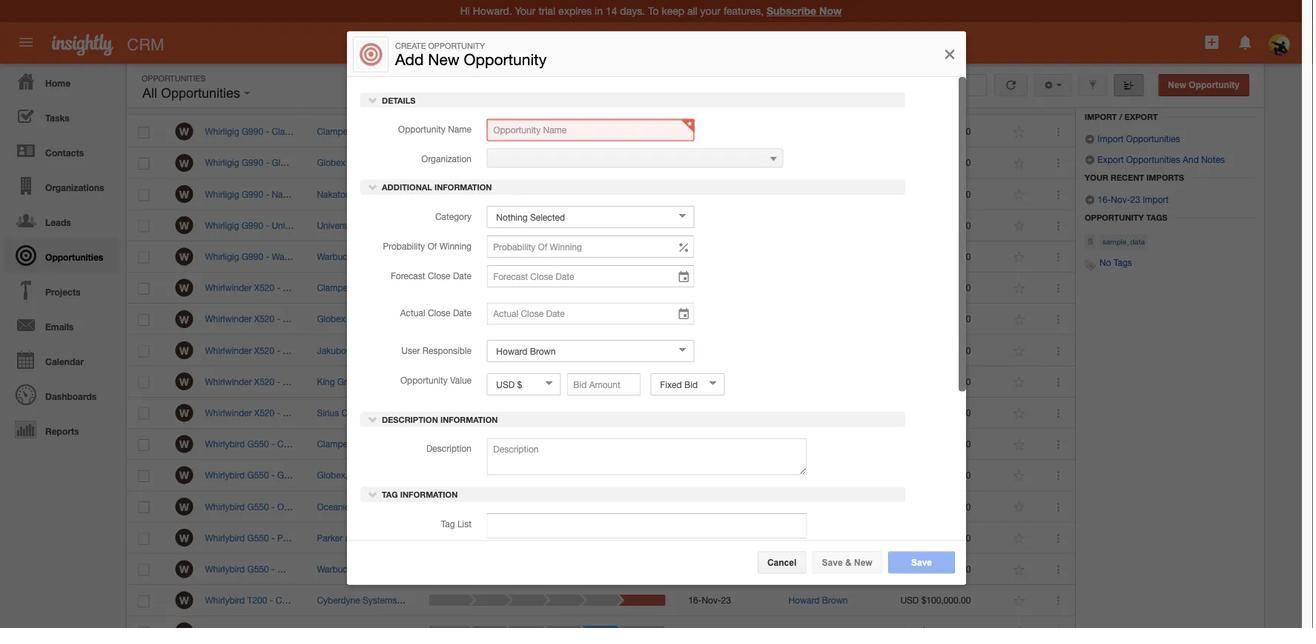 Task type: locate. For each thing, give the bounding box(es) containing it.
jakubowski
[[283, 345, 330, 356], [317, 345, 364, 356]]

g550 up the t200
[[247, 564, 269, 575]]

1 horizontal spatial spain
[[350, 471, 373, 481]]

w for whirlwinder x520 - globex - albert lee
[[179, 314, 189, 326]]

mills for whirlybird g550 - warbucks industries - roger mills
[[393, 564, 412, 575]]

whirlybird
[[205, 439, 245, 450], [205, 471, 245, 481], [205, 502, 245, 512], [205, 533, 245, 544], [205, 564, 245, 575], [205, 596, 245, 606]]

import up tags
[[1143, 194, 1169, 205]]

0 vertical spatial import
[[1085, 112, 1117, 122]]

chevron down image for details
[[368, 95, 378, 105]]

s
[[1088, 237, 1093, 247]]

uk
[[373, 283, 386, 293], [407, 283, 420, 293]]

$‎100,000.00
[[921, 596, 971, 606]]

0 horizontal spatial group
[[303, 377, 328, 387]]

usd left $‎270,000.00
[[901, 408, 919, 418]]

0 horizontal spatial airlines
[[313, 502, 341, 512]]

1 horizontal spatial name
[[448, 124, 472, 135]]

w for whirlwinder x520 - sirius corp. - tina martin
[[179, 407, 189, 420]]

0 vertical spatial chevron down image
[[368, 95, 378, 105]]

usd left $‎120,000.00
[[901, 564, 919, 575]]

usd for whirlwinder x520 - king group - chris chen
[[901, 377, 919, 387]]

usd $‎180,000.00 cell up $‎190,000.00
[[889, 461, 1001, 492]]

value down close icon
[[953, 96, 975, 106]]

1 vertical spatial export
[[1098, 154, 1124, 165]]

4 g990 from the top
[[242, 220, 263, 231]]

2 globex, from the left
[[317, 471, 348, 481]]

follow image
[[1013, 157, 1027, 171], [1013, 219, 1027, 233], [1013, 282, 1027, 296], [1013, 407, 1027, 421], [1013, 563, 1027, 578], [1013, 595, 1027, 609], [1013, 626, 1027, 629]]

chevron down image
[[368, 182, 378, 193], [368, 414, 378, 425]]

follow image for mills
[[1013, 251, 1027, 265]]

chevron down image up the sakda
[[368, 490, 378, 500]]

follow image for usd $‎180,000.00
[[1013, 157, 1027, 171]]

no tags link
[[1100, 258, 1132, 268]]

katherine up mark
[[342, 471, 380, 481]]

0 vertical spatial 23-nov-23
[[688, 471, 731, 481]]

globex
[[272, 158, 300, 168], [317, 158, 345, 168], [283, 314, 311, 325], [317, 314, 345, 325]]

0 vertical spatial warbucks industries link
[[317, 252, 398, 262]]

w link for whirligig g990 - clampett oil and gas, singapore - aaron lang
[[175, 123, 193, 141]]

uk down 'forecast'
[[407, 283, 420, 293]]

1 vertical spatial usd $‎180,000.00
[[901, 471, 971, 481]]

2 vertical spatial import
[[1143, 194, 1169, 205]]

systems left gomez
[[363, 596, 397, 606]]

0 horizontal spatial opportunity name
[[205, 96, 282, 106]]

jakubowski up the king group link at the left of the page
[[317, 345, 364, 356]]

airlines up parker and company
[[352, 502, 381, 512]]

jakubowski up whirlwinder x520 - king group - chris chen link
[[283, 345, 330, 356]]

x520 down "whirlwinder x520 - globex - albert lee"
[[254, 345, 275, 356]]

None checkbox
[[138, 346, 149, 358], [138, 408, 149, 420], [138, 471, 149, 483], [138, 502, 149, 514], [138, 565, 149, 577], [138, 596, 149, 608], [138, 627, 149, 629], [138, 346, 149, 358], [138, 408, 149, 420], [138, 471, 149, 483], [138, 502, 149, 514], [138, 565, 149, 577], [138, 596, 149, 608], [138, 627, 149, 629]]

howard for usd $‎190,000.00
[[789, 502, 820, 512]]

company down the sakda
[[363, 533, 401, 544]]

w row
[[127, 116, 1075, 148], [127, 148, 1075, 179], [127, 179, 1075, 210], [127, 210, 1075, 242], [127, 242, 1075, 273], [127, 273, 1075, 304], [127, 304, 1075, 335], [127, 335, 1075, 367], [127, 367, 1075, 398], [127, 398, 1075, 429], [127, 429, 1075, 461], [127, 461, 1075, 492], [127, 492, 1075, 523], [127, 523, 1075, 554], [127, 554, 1075, 586], [127, 586, 1075, 617]]

jakubowski llc link
[[317, 345, 383, 356]]

responsible
[[423, 346, 472, 356]]

0 vertical spatial close
[[428, 271, 451, 281]]

usd $‎450,000.00 cell
[[889, 179, 1001, 210]]

usd $‎180,000.00 cell
[[889, 148, 1001, 179], [889, 461, 1001, 492]]

g550 down whirlybird g550 - oceanic airlines - mark sakda
[[247, 533, 269, 544]]

2 g550 from the top
[[247, 471, 269, 481]]

howard brown link for usd $‎180,000.00
[[789, 471, 848, 481]]

tag for tag information
[[382, 491, 398, 500]]

16-dec-23 for whirligig g990 - nakatomi trading corp. - samantha wright
[[688, 189, 731, 199]]

usd $‎380,000.00 cell
[[889, 367, 1001, 398]]

0 vertical spatial 23-
[[688, 471, 702, 481]]

usd $‎480,000.00 cell
[[889, 429, 1001, 461]]

nakatomi down whirligig g990 - globex - albert lee link
[[272, 189, 310, 199]]

name right aaron
[[448, 124, 472, 135]]

15-nov-23 cell
[[677, 148, 777, 179], [677, 367, 777, 398]]

new right the add on the top of the page
[[428, 50, 460, 68]]

x520 down whirlwinder x520 - king group - chris chen at the bottom left
[[254, 408, 275, 418]]

3 howard from the top
[[789, 439, 820, 450]]

usd $‎270,000.00
[[901, 408, 971, 418]]

16 w link from the top
[[175, 592, 193, 610]]

2 usd $‎300,000.00 cell from the top
[[889, 242, 1001, 273]]

usd $‎300,000.00 cell up $‎450,000.00
[[889, 116, 1001, 148]]

0 vertical spatial mills
[[388, 252, 406, 262]]

contacts
[[45, 148, 84, 158]]

$‎322,000.00
[[921, 533, 971, 544]]

2 w link from the top
[[175, 154, 193, 172]]

4 whirlybird from the top
[[205, 533, 245, 544]]

northumbria
[[324, 220, 373, 231], [369, 220, 419, 231]]

howard brown link for usd $‎270,000.00
[[789, 408, 848, 418]]

0 horizontal spatial tag
[[382, 491, 398, 500]]

new opportunity link
[[1159, 74, 1250, 96]]

dec- for whirlwinder x520 - clampett oil and gas, uk - nicholas flores
[[702, 283, 721, 293]]

6 usd from the top
[[901, 283, 919, 293]]

add
[[395, 50, 424, 68]]

university up whirligig g990 - warbucks industries - roger mills
[[272, 220, 311, 231]]

usd left $‎450,000.00
[[901, 189, 919, 199]]

whirlybird for whirlybird g550 - globex, spain - katherine reyes
[[205, 471, 245, 481]]

0 horizontal spatial spain
[[311, 471, 334, 481]]

5 howard brown from the top
[[789, 502, 848, 512]]

w link for whirlwinder x520 - globex - albert lee
[[175, 311, 193, 328]]

sakda
[[372, 502, 398, 512]]

dec- for whirligig g990 - nakatomi trading corp. - samantha wright
[[702, 189, 721, 199]]

usd down search this list... text field
[[901, 126, 919, 137]]

3 g990 from the top
[[242, 189, 263, 199]]

4 w from the top
[[179, 220, 189, 232]]

1 date field image from the top
[[677, 270, 691, 285]]

name inside "row"
[[258, 96, 282, 106]]

9 usd from the top
[[901, 377, 919, 387]]

1 vertical spatial date
[[453, 308, 472, 319]]

warbucks industries link down parker and company link
[[317, 564, 398, 575]]

$‎190,000.00
[[921, 502, 971, 512]]

$‎180,000.00 down usd $‎480,000.00 cell
[[921, 471, 971, 481]]

None checkbox
[[138, 94, 149, 106], [138, 127, 149, 139], [138, 158, 149, 170], [138, 189, 149, 201], [138, 221, 149, 232], [138, 252, 149, 264], [138, 283, 149, 295], [138, 314, 149, 326], [138, 377, 149, 389], [138, 440, 149, 451], [138, 533, 149, 545], [138, 94, 149, 106], [138, 127, 149, 139], [138, 158, 149, 170], [138, 189, 149, 201], [138, 221, 149, 232], [138, 252, 149, 264], [138, 283, 149, 295], [138, 314, 149, 326], [138, 377, 149, 389], [138, 440, 149, 451], [138, 533, 149, 545]]

new right &
[[854, 558, 873, 568]]

subscribe
[[767, 5, 817, 17]]

tina
[[338, 408, 355, 418]]

11 w from the top
[[179, 439, 189, 451]]

$‎380,000.00
[[921, 377, 971, 387]]

2 16-nov-23 from the top
[[688, 345, 731, 356]]

emails link
[[4, 308, 119, 343]]

chevron down image for description information
[[368, 414, 378, 425]]

tag list
[[441, 519, 472, 529]]

2 $‎180,000.00 from the top
[[921, 471, 971, 481]]

1 horizontal spatial king
[[317, 377, 335, 387]]

globex link for whirlwinder x520 - globex - albert lee
[[317, 314, 345, 325]]

0 horizontal spatial katherine
[[342, 471, 380, 481]]

sirius
[[283, 408, 305, 418], [317, 408, 339, 418]]

lee up the jakubowski llc
[[346, 314, 360, 325]]

spain up mark
[[350, 471, 373, 481]]

16-dec-23 cell for whirligig g990 - clampett oil and gas, singapore - aaron lang
[[677, 116, 777, 148]]

date field image
[[677, 270, 691, 285], [677, 308, 691, 322]]

7 16-dec-23 from the top
[[688, 439, 731, 450]]

usd up save button
[[901, 533, 919, 544]]

w for whirlybird g550 - parker and company - lisa parker
[[179, 533, 189, 545]]

$‎480,000.00
[[921, 439, 971, 450]]

usd $‎332,000.00 cell
[[889, 304, 1001, 335]]

subscribe now link
[[767, 5, 842, 17]]

opportunity value down close icon
[[900, 96, 975, 106]]

date field image for actual close date
[[677, 308, 691, 322]]

1 horizontal spatial uk
[[407, 283, 420, 293]]

5 dec- from the top
[[702, 314, 721, 325]]

usd $‎120,000.00 cell
[[889, 554, 1001, 586]]

0 vertical spatial usd $‎180,000.00 cell
[[889, 148, 1001, 179]]

g550 for oceanic
[[247, 502, 269, 512]]

w link for whirlybird g550 - clampett oil and gas corp. - katherine warren
[[175, 436, 193, 453]]

warbucks down whirligig g990 - university of northumbria - paula oliver
[[272, 252, 311, 262]]

1 usd from the top
[[901, 126, 919, 137]]

16 w from the top
[[179, 595, 189, 607]]

globex, up whirlybird g550 - oceanic airlines - mark sakda
[[277, 471, 308, 481]]

follow image
[[1013, 125, 1027, 139], [1013, 188, 1027, 202], [1013, 251, 1027, 265], [1013, 313, 1027, 327], [1013, 344, 1027, 359], [1013, 376, 1027, 390], [1013, 438, 1027, 452], [1013, 470, 1027, 484], [1013, 501, 1027, 515], [1013, 532, 1027, 546]]

0 horizontal spatial new
[[428, 50, 460, 68]]

0 vertical spatial organization
[[316, 96, 371, 106]]

7 w row from the top
[[127, 304, 1075, 335]]

albert for whirlwinder x520 - globex - albert lee
[[320, 314, 343, 325]]

16 w row from the top
[[127, 586, 1075, 617]]

cell
[[777, 116, 889, 148], [777, 148, 889, 179], [777, 210, 889, 242], [777, 242, 889, 273], [777, 273, 889, 304], [777, 304, 889, 335], [777, 335, 889, 367], [777, 367, 889, 398], [417, 554, 677, 586], [677, 554, 777, 586], [164, 617, 194, 629], [194, 617, 306, 629], [306, 617, 417, 629], [677, 617, 777, 629], [777, 617, 889, 629], [889, 617, 1001, 629]]

g990 for nakatomi
[[242, 189, 263, 199]]

howard for usd $‎180,000.00
[[789, 471, 820, 481]]

warbucks industries down 'university of northumbria' link
[[317, 252, 398, 262]]

description for description information
[[382, 415, 438, 425]]

northumbria up probability
[[369, 220, 419, 231]]

16- for whirligig g990 - nakatomi trading corp. - samantha wright
[[688, 189, 702, 199]]

16-dec-23 for whirlwinder x520 - clampett oil and gas, uk - nicholas flores
[[688, 283, 731, 293]]

university
[[272, 220, 311, 231], [317, 220, 356, 231]]

1 uk from the left
[[373, 283, 386, 293]]

whirlybird g550 - globex, spain - katherine reyes
[[205, 471, 407, 481]]

7 brown from the top
[[822, 564, 848, 575]]

0 vertical spatial lee
[[335, 158, 349, 168]]

usd left $‎380,000.00
[[901, 377, 919, 387]]

1 horizontal spatial oceanic
[[317, 502, 350, 512]]

opportunities inside "link"
[[45, 252, 103, 263]]

navigation containing home
[[0, 64, 119, 447]]

1 vertical spatial organization
[[421, 154, 472, 164]]

8 howard brown from the top
[[789, 596, 848, 606]]

3 whirlybird from the top
[[205, 502, 245, 512]]

whirligig g990 - university of northumbria - paula oliver link
[[205, 220, 437, 231]]

0 horizontal spatial oceanic
[[277, 502, 310, 512]]

0 vertical spatial usd $‎180,000.00
[[901, 158, 971, 168]]

value inside add new opportunity dialog
[[450, 375, 472, 386]]

nakatomi up whirligig g990 - university of northumbria - paula oliver link
[[317, 189, 355, 199]]

crm
[[127, 35, 164, 54]]

g550 for parker
[[247, 533, 269, 544]]

10 follow image from the top
[[1013, 532, 1027, 546]]

1 vertical spatial all
[[142, 86, 157, 101]]

date
[[453, 271, 472, 281], [453, 308, 472, 319]]

1 23-nov-23 from the top
[[688, 471, 731, 481]]

save inside button
[[822, 558, 843, 568]]

w link for whirligig g990 - nakatomi trading corp. - samantha wright
[[175, 185, 193, 203]]

w link for whirlybird g550 - oceanic airlines - mark sakda
[[175, 498, 193, 516]]

usd for whirligig g990 - nakatomi trading corp. - samantha wright
[[901, 189, 919, 199]]

mills down probability
[[388, 252, 406, 262]]

usd $‎300,000.00
[[901, 126, 971, 137], [901, 252, 971, 262]]

chevron down image up clampett oil and gas corp.
[[368, 414, 378, 425]]

1 nakatomi from the left
[[272, 189, 310, 199]]

user responsible
[[401, 346, 472, 356]]

5 brown from the top
[[822, 502, 848, 512]]

1 horizontal spatial opportunity name
[[398, 124, 472, 135]]

spain down whirlybird g550 - clampett oil and gas corp. - katherine warren
[[311, 471, 334, 481]]

0 vertical spatial name
[[258, 96, 282, 106]]

3 howard brown link from the top
[[789, 439, 848, 450]]

oceanic down the whirlybird g550 - globex, spain - katherine reyes
[[277, 502, 310, 512]]

2 w from the top
[[179, 157, 189, 169]]

value inside "row"
[[953, 96, 975, 106]]

0 vertical spatial information
[[434, 183, 492, 193]]

16-nov-23
[[688, 220, 731, 231], [688, 345, 731, 356], [688, 533, 731, 544], [688, 596, 731, 606]]

1 15-nov-23 cell from the top
[[677, 148, 777, 179]]

clampett
[[272, 126, 308, 137], [317, 126, 353, 137], [283, 283, 319, 293], [317, 283, 353, 293], [277, 439, 314, 450], [317, 439, 353, 450]]

university of northumbria
[[317, 220, 419, 231]]

usd left $‎480,000.00 in the bottom right of the page
[[901, 439, 919, 450]]

1 close from the top
[[428, 271, 451, 281]]

nov- for castillo
[[702, 345, 721, 356]]

usd for whirlybird g550 - clampett oil and gas corp. - katherine warren
[[901, 439, 919, 450]]

1 16-nov-23 from the top
[[688, 220, 731, 231]]

parker right lisa
[[389, 533, 415, 544]]

0 vertical spatial row
[[127, 87, 1075, 114]]

albert down whirlwinder x520 - clampett oil and gas, uk - nicholas flores
[[320, 314, 343, 325]]

follow image for singapore
[[1013, 125, 1027, 139]]

usd $‎180,000.00 up the usd $‎450,000.00
[[901, 158, 971, 168]]

usd $‎300,000.00 up usd $‎200,000.00
[[901, 252, 971, 262]]

1 horizontal spatial katherine
[[396, 439, 434, 450]]

3 16-dec-23 from the top
[[688, 252, 731, 262]]

6 howard from the top
[[789, 533, 820, 544]]

1 vertical spatial 15-
[[688, 377, 702, 387]]

usd $‎180,000.00 cell up $‎450,000.00
[[889, 148, 1001, 179]]

w for whirligig g990 - clampett oil and gas, singapore - aaron lang
[[179, 126, 189, 138]]

whirlybird g550 - warbucks industries - roger mills
[[205, 564, 412, 575]]

opportunity name down "details"
[[398, 124, 472, 135]]

dec-
[[702, 126, 721, 137], [702, 189, 721, 199], [702, 252, 721, 262], [702, 283, 721, 293], [702, 314, 721, 325], [702, 408, 721, 418], [702, 439, 721, 450]]

0 horizontal spatial king
[[283, 377, 301, 387]]

x520 for sirius
[[254, 408, 275, 418]]

0 horizontal spatial save
[[822, 558, 843, 568]]

dec- for whirlwinder x520 - globex - albert lee
[[702, 314, 721, 325]]

4 howard brown from the top
[[789, 471, 848, 481]]

usd $‎300,000.00 down search this list... text field
[[901, 126, 971, 137]]

1 vertical spatial information
[[440, 415, 498, 425]]

usd inside cell
[[901, 314, 919, 325]]

0 vertical spatial date field image
[[677, 270, 691, 285]]

save & new button
[[812, 552, 882, 574]]

usd for whirlwinder x520 - jakubowski llc - jason castillo
[[901, 345, 919, 356]]

1 horizontal spatial llc
[[367, 345, 383, 356]]

warbucks industries for whirligig g990 - warbucks industries - roger mills
[[317, 252, 398, 262]]

save inside button
[[911, 558, 932, 568]]

15-nov-23 cell for usd $‎180,000.00
[[677, 148, 777, 179]]

close image
[[943, 46, 957, 63]]

usd $‎190,000.00 cell
[[889, 492, 1001, 523]]

2 globex link from the top
[[317, 314, 345, 325]]

northumbria down nakatomi trading corp. link
[[324, 220, 373, 231]]

w link for whirlybird g550 - warbucks industries - roger mills
[[175, 561, 193, 579]]

airlines left mark
[[313, 502, 341, 512]]

whirlybird g550 - globex, spain - katherine reyes link
[[205, 471, 414, 481]]

row
[[127, 87, 1075, 114], [127, 617, 1075, 629]]

whirligig g990 - globex - albert lee link
[[205, 158, 357, 168]]

whirligig for whirligig g990 - clampett oil and gas, singapore - aaron lang
[[205, 126, 239, 137]]

parker up the whirlybird g550 - warbucks industries - roger mills link
[[317, 533, 343, 544]]

whirlwinder x520 - king group - chris chen link
[[205, 377, 388, 387]]

1 15- from the top
[[688, 158, 702, 168]]

actual
[[400, 308, 425, 319]]

16-dec-23 cell
[[677, 116, 777, 148], [677, 179, 777, 210], [677, 242, 777, 273], [677, 273, 777, 304], [677, 304, 777, 335], [677, 398, 777, 429], [677, 429, 777, 461]]

leads link
[[4, 203, 119, 238]]

new inside create opportunity add new opportunity
[[428, 50, 460, 68]]

1 horizontal spatial value
[[953, 96, 975, 106]]

0 horizontal spatial of
[[313, 220, 321, 231]]

show sidebar image
[[1124, 80, 1134, 90]]

0 horizontal spatial llc
[[333, 345, 349, 356]]

king up whirlwinder x520 - sirius corp. - tina martin
[[283, 377, 301, 387]]

1 vertical spatial warbucks industries
[[317, 564, 398, 575]]

1 vertical spatial 23-nov-23
[[688, 502, 731, 512]]

Actual Close Date text field
[[487, 303, 694, 325]]

reports link
[[4, 412, 119, 447]]

king left chris
[[317, 377, 335, 387]]

roger for whirligig g990 - warbucks industries - roger mills
[[361, 252, 385, 262]]

1 vertical spatial tag
[[441, 519, 455, 529]]

g550 down whirlwinder x520 - sirius corp. - tina martin
[[247, 439, 269, 450]]

opportunity name inside add new opportunity dialog
[[398, 124, 472, 135]]

close for forecast
[[428, 271, 451, 281]]

$‎180,000.00 up $‎450,000.00
[[921, 158, 971, 168]]

whirlybird g550 - warbucks industries - roger mills link
[[205, 564, 419, 575]]

description down description information
[[426, 444, 472, 454]]

1 parker from the left
[[277, 533, 303, 544]]

1 g990 from the top
[[242, 126, 263, 137]]

cyberdyne down whirlybird g550 - warbucks industries - roger mills
[[276, 596, 319, 606]]

0 vertical spatial usd $‎300,000.00 cell
[[889, 116, 1001, 148]]

1 vertical spatial 15-nov-23 cell
[[677, 367, 777, 398]]

2 jakubowski from the left
[[317, 345, 364, 356]]

chevron down image for tag information
[[368, 490, 378, 500]]

navigation
[[0, 64, 119, 447]]

1 vertical spatial opportunity name
[[398, 124, 472, 135]]

usd $‎200,000.00 cell
[[889, 273, 1001, 304]]

dec- for whirligig g990 - warbucks industries - roger mills
[[702, 252, 721, 262]]

notifications image
[[1237, 33, 1254, 51]]

list
[[457, 519, 472, 529]]

7 howard from the top
[[789, 564, 820, 575]]

usd $‎300,000.00 cell
[[889, 116, 1001, 148], [889, 242, 1001, 273]]

howard brown for usd $‎450,000.00
[[789, 189, 848, 199]]

and down martin at the bottom left
[[369, 439, 384, 450]]

10 w from the top
[[179, 407, 189, 420]]

import
[[1085, 112, 1117, 122], [1098, 133, 1124, 144], [1143, 194, 1169, 205]]

save
[[822, 558, 843, 568], [911, 558, 932, 568]]

whirligig g990 - clampett oil and gas, singapore - aaron lang
[[205, 126, 457, 137]]

1 vertical spatial new
[[1168, 80, 1186, 90]]

import down /
[[1098, 133, 1124, 144]]

globex link for whirligig g990 - globex - albert lee
[[317, 158, 345, 168]]

whirlwinder x520 - king group - chris chen
[[205, 377, 381, 387]]

&
[[845, 558, 852, 568]]

usd left $‎500,000.00
[[901, 345, 919, 356]]

7 usd from the top
[[901, 314, 919, 325]]

0 vertical spatial 15-nov-23 cell
[[677, 148, 777, 179]]

0 vertical spatial globex link
[[317, 158, 345, 168]]

2 university from the left
[[317, 220, 356, 231]]

recycle
[[1100, 94, 1139, 104]]

3 w row from the top
[[127, 179, 1075, 210]]

4 16-nov-23 from the top
[[688, 596, 731, 606]]

0 horizontal spatial uk
[[373, 283, 386, 293]]

cyberdyne systems corp. link
[[317, 596, 422, 606]]

0 horizontal spatial parker
[[277, 533, 303, 544]]

0 vertical spatial $‎180,000.00
[[921, 158, 971, 168]]

1 vertical spatial chevron down image
[[368, 490, 378, 500]]

w for whirligig g990 - nakatomi trading corp. - samantha wright
[[179, 188, 189, 201]]

usd $‎190,000.00
[[901, 502, 971, 512]]

1 globex link from the top
[[317, 158, 345, 168]]

chevron down image
[[368, 95, 378, 105], [368, 490, 378, 500]]

16-nov-23 for usd $‎100,000.00
[[688, 596, 731, 606]]

0 horizontal spatial export
[[1098, 154, 1124, 165]]

export down the bin
[[1125, 112, 1158, 122]]

trading up whirligig g990 - university of northumbria - paula oliver link
[[312, 189, 342, 199]]

2 whirligig from the top
[[205, 158, 239, 168]]

3 dec- from the top
[[702, 252, 721, 262]]

0 vertical spatial all
[[497, 39, 509, 50]]

1 cyberdyne from the left
[[276, 596, 319, 606]]

follow image for castillo
[[1013, 344, 1027, 359]]

1 usd $‎180,000.00 cell from the top
[[889, 148, 1001, 179]]

whirlybird for whirlybird g550 - oceanic airlines - mark sakda
[[205, 502, 245, 512]]

2 follow image from the top
[[1013, 219, 1027, 233]]

Forecast Close Date text field
[[487, 266, 694, 288]]

1 horizontal spatial nakatomi
[[317, 189, 355, 199]]

1 x520 from the top
[[254, 283, 275, 293]]

4 follow image from the top
[[1013, 407, 1027, 421]]

1 vertical spatial chevron down image
[[368, 414, 378, 425]]

import opportunities
[[1095, 133, 1180, 144]]

usd $‎380,000.00
[[901, 377, 971, 387]]

and
[[324, 126, 339, 137], [369, 126, 384, 137], [335, 283, 350, 293], [369, 283, 384, 293], [329, 439, 344, 450], [369, 439, 384, 450], [306, 533, 321, 544], [345, 533, 360, 544]]

information up the warren at bottom left
[[440, 415, 498, 425]]

1 vertical spatial opportunity value
[[400, 375, 472, 386]]

usd left $‎110,000.00
[[901, 220, 919, 231]]

w for whirlybird g550 - warbucks industries - roger mills
[[179, 564, 189, 576]]

x520 for king
[[254, 377, 275, 387]]

1 horizontal spatial tag
[[441, 519, 455, 529]]

opportunity value down user responsible
[[400, 375, 472, 386]]

dashboards
[[45, 392, 97, 402]]

winning
[[439, 241, 472, 252]]

whirlwinder x520 - jakubowski llc - jason castillo link
[[205, 345, 421, 356]]

globex link down whirlwinder x520 - clampett oil and gas, uk - nicholas flores
[[317, 314, 345, 325]]

0 horizontal spatial university
[[272, 220, 311, 231]]

usd for whirlwinder x520 - clampett oil and gas, uk - nicholas flores
[[901, 283, 919, 293]]

5 16-dec-23 from the top
[[688, 314, 731, 325]]

1 whirlybird from the top
[[205, 439, 245, 450]]

warbucks industries
[[317, 252, 398, 262], [317, 564, 398, 575]]

usd for whirlwinder x520 - sirius corp. - tina martin
[[901, 408, 919, 418]]

king group
[[317, 377, 362, 387]]

7 16-dec-23 cell from the top
[[677, 429, 777, 461]]

6 howard brown link from the top
[[789, 533, 848, 544]]

15 usd from the top
[[901, 564, 919, 575]]

nov- for reyes
[[702, 471, 721, 481]]

23 for mills
[[721, 252, 731, 262]]

opportunity name up whirligig g990 - globex - albert lee at left top
[[205, 96, 282, 106]]

w for whirlybird g550 - oceanic airlines - mark sakda
[[179, 501, 189, 513]]

follow image for usd $‎270,000.00
[[1013, 407, 1027, 421]]

2 horizontal spatial new
[[1168, 80, 1186, 90]]

0 horizontal spatial gas
[[347, 439, 363, 450]]

usd for whirligig g990 - university of northumbria - paula oliver
[[901, 220, 919, 231]]

chevron down image left additional
[[368, 182, 378, 193]]

g990 for clampett
[[242, 126, 263, 137]]

roger up clampett oil and gas, uk
[[361, 252, 385, 262]]

5 usd from the top
[[901, 252, 919, 262]]

w for whirlwinder x520 - king group - chris chen
[[179, 376, 189, 388]]

2 g990 from the top
[[242, 158, 263, 168]]

gas down tina on the left bottom of the page
[[347, 439, 363, 450]]

all
[[497, 39, 509, 50], [142, 86, 157, 101]]

1 vertical spatial roger
[[367, 564, 391, 575]]

0 vertical spatial warbucks industries
[[317, 252, 398, 262]]

llc
[[333, 345, 349, 356], [367, 345, 383, 356]]

whirlybird g550 - parker and company - lisa parker link
[[205, 533, 422, 544]]

0 vertical spatial 15-
[[688, 158, 702, 168]]

1 vertical spatial usd $‎300,000.00 cell
[[889, 242, 1001, 273]]

0 vertical spatial opportunity name
[[205, 96, 282, 106]]

close down 'flores' at the left top of the page
[[428, 308, 451, 319]]

2 vertical spatial new
[[854, 558, 873, 568]]

1 vertical spatial name
[[448, 124, 472, 135]]

opportunities
[[142, 73, 206, 83], [161, 86, 240, 101], [1126, 133, 1180, 144], [1126, 154, 1180, 165], [45, 252, 103, 263]]

description up clampett oil and gas corp.
[[382, 415, 438, 425]]

0 horizontal spatial all
[[142, 86, 157, 101]]

globex link
[[317, 158, 345, 168], [317, 314, 345, 325]]

1 vertical spatial import
[[1098, 133, 1124, 144]]

g550 down the whirlybird g550 - globex, spain - katherine reyes
[[247, 502, 269, 512]]

1 vertical spatial close
[[428, 308, 451, 319]]

howard brown for usd $‎322,000.00
[[789, 533, 848, 544]]

1 horizontal spatial sirius
[[317, 408, 339, 418]]

dec- for whirlybird g550 - clampett oil and gas corp. - katherine warren
[[702, 439, 721, 450]]

2 systems from the left
[[363, 596, 397, 606]]

3 howard brown from the top
[[789, 439, 848, 450]]

mills for whirligig g990 - warbucks industries - roger mills
[[388, 252, 406, 262]]

opportunity name inside "row"
[[205, 96, 282, 106]]

0 vertical spatial opportunity value
[[900, 96, 975, 106]]

16-nov-23 cell for usd $‎322,000.00
[[677, 523, 777, 554]]

2 15- from the top
[[688, 377, 702, 387]]

Search this list... text field
[[820, 74, 987, 96]]

uk left nicholas
[[373, 283, 386, 293]]

1 horizontal spatial parker
[[317, 533, 343, 544]]

2 group from the left
[[337, 377, 362, 387]]

nov- for chen
[[702, 377, 721, 387]]

company down "oceanic airlines" link
[[323, 533, 362, 544]]

usd $‎300,000.00 for whirligig g990 - clampett oil and gas, singapore - aaron lang
[[901, 126, 971, 137]]

1 horizontal spatial university
[[317, 220, 356, 231]]

9 w from the top
[[179, 376, 189, 388]]

save left &
[[822, 558, 843, 568]]

new right show sidebar "icon"
[[1168, 80, 1186, 90]]

16-nov-23 cell
[[677, 210, 777, 242], [677, 335, 777, 367], [677, 523, 777, 554], [677, 586, 777, 617]]

whirlybird for whirlybird g550 - warbucks industries - roger mills
[[205, 564, 245, 575]]

sirius down whirlwinder x520 - king group - chris chen at the bottom left
[[283, 408, 305, 418]]

chris
[[337, 377, 357, 387]]

1 horizontal spatial airlines
[[352, 502, 381, 512]]

1 horizontal spatial export
[[1125, 112, 1158, 122]]

usd $‎180,000.00 down usd $‎480,000.00
[[901, 471, 971, 481]]

whirlybird g550 - oceanic airlines - mark sakda link
[[205, 502, 405, 512]]

23-nov-23 cell
[[677, 461, 777, 492], [677, 492, 777, 523]]

Search all data.... text field
[[527, 31, 820, 58]]

import for import / export
[[1085, 112, 1117, 122]]

industries
[[314, 252, 353, 262], [359, 252, 398, 262], [320, 564, 358, 575], [359, 564, 398, 575]]

1 singapore from the left
[[362, 126, 403, 137]]

15-
[[688, 158, 702, 168], [688, 377, 702, 387]]

organization up the "whirligig g990 - clampett oil and gas, singapore - aaron lang" link
[[316, 96, 371, 106]]

whirligig g990 - university of northumbria - paula oliver
[[205, 220, 429, 231]]

percent field image
[[677, 240, 691, 255]]

2 follow image from the top
[[1013, 188, 1027, 202]]

5 whirligig from the top
[[205, 252, 239, 262]]

and
[[1183, 154, 1199, 165]]

1 vertical spatial date field image
[[677, 308, 691, 322]]

1 vertical spatial katherine
[[342, 471, 380, 481]]

whirlybird for whirlybird t200 - cyberdyne systems corp. - nicole gomez
[[205, 596, 245, 606]]

additional
[[382, 183, 432, 193]]

1 vertical spatial value
[[450, 375, 472, 386]]

import left /
[[1085, 112, 1117, 122]]

nicholas
[[394, 283, 429, 293]]

1 vertical spatial mills
[[393, 564, 412, 575]]

row group
[[127, 116, 1075, 629]]

1 vertical spatial albert
[[320, 314, 343, 325]]

23 for corp.
[[721, 439, 731, 450]]

16- for whirligig g990 - clampett oil and gas, singapore - aaron lang
[[688, 126, 702, 137]]

0 horizontal spatial opportunity value
[[400, 375, 472, 386]]

1 horizontal spatial systems
[[363, 596, 397, 606]]

martin
[[357, 408, 383, 418]]

llc left the castillo
[[367, 345, 383, 356]]

description for description
[[426, 444, 472, 454]]

1 w link from the top
[[175, 123, 193, 141]]

industries up whirlwinder x520 - clampett oil and gas, uk - nicholas flores link
[[314, 252, 353, 262]]

value down the responsible
[[450, 375, 472, 386]]

1 horizontal spatial singapore
[[407, 126, 448, 137]]

organization down lang
[[421, 154, 472, 164]]

2 brown from the top
[[822, 408, 848, 418]]

1 chevron down image from the top
[[368, 182, 378, 193]]

usd $‎300,000.00 cell up $‎200,000.00
[[889, 242, 1001, 273]]

23-nov-23
[[688, 471, 731, 481], [688, 502, 731, 512]]

1 horizontal spatial new
[[854, 558, 873, 568]]

albert
[[309, 158, 332, 168], [320, 314, 343, 325]]

organizations
[[45, 182, 104, 193]]

1 whirligig from the top
[[205, 126, 239, 137]]

whirlybird g550 - oceanic airlines - mark sakda
[[205, 502, 398, 512]]

1 vertical spatial 15-nov-23
[[688, 377, 731, 387]]

0 vertical spatial roger
[[361, 252, 385, 262]]

usd $‎300,000.00 for whirligig g990 - warbucks industries - roger mills
[[901, 252, 971, 262]]

whirligig for whirligig g990 - warbucks industries - roger mills
[[205, 252, 239, 262]]

usd up the usd $‎450,000.00
[[901, 158, 919, 168]]

howard brown link
[[789, 189, 848, 199], [789, 408, 848, 418], [789, 439, 848, 450], [789, 471, 848, 481], [789, 502, 848, 512], [789, 533, 848, 544], [789, 564, 848, 575], [789, 596, 848, 606]]

3 w link from the top
[[175, 185, 193, 203]]

0 horizontal spatial company
[[323, 533, 362, 544]]

1 16-dec-23 from the top
[[688, 126, 731, 137]]

0 vertical spatial chevron down image
[[368, 182, 378, 193]]

usd $‎200,000.00
[[901, 283, 971, 293]]

Description text field
[[487, 439, 807, 476]]

4 x520 from the top
[[254, 377, 275, 387]]

howard for usd $‎322,000.00
[[789, 533, 820, 544]]

2 23- from the top
[[688, 502, 702, 512]]

usd $‎120,000.00
[[901, 564, 971, 575]]

brown for usd $‎450,000.00
[[822, 189, 848, 199]]

5 whirlybird from the top
[[205, 564, 245, 575]]

1 vertical spatial 23-
[[688, 502, 702, 512]]

tasks link
[[4, 99, 119, 133]]

10 w link from the top
[[175, 404, 193, 422]]

x520 up whirlwinder x520 - jakubowski llc - jason castillo at bottom
[[254, 314, 275, 325]]

$‎300,000.00
[[921, 126, 971, 137], [921, 252, 971, 262]]

0 horizontal spatial value
[[450, 375, 472, 386]]

9 follow image from the top
[[1013, 501, 1027, 515]]

7 w link from the top
[[175, 311, 193, 328]]

0 vertical spatial value
[[953, 96, 975, 106]]

$‎450,000.00
[[921, 189, 971, 199]]

6 whirlybird from the top
[[205, 596, 245, 606]]

1 $‎180,000.00 from the top
[[921, 158, 971, 168]]

1 horizontal spatial trading
[[358, 189, 387, 199]]

and left lisa
[[345, 533, 360, 544]]

tag left the list
[[441, 519, 455, 529]]



Task type: vqa. For each thing, say whether or not it's contained in the screenshot.
Count of Number of Opportunities
no



Task type: describe. For each thing, give the bounding box(es) containing it.
w link for whirligig g990 - warbucks industries - roger mills
[[175, 248, 193, 266]]

king group link
[[317, 377, 362, 387]]

dashboards link
[[4, 377, 119, 412]]

w link for whirlybird g550 - globex, spain - katherine reyes
[[175, 467, 193, 485]]

$‎180,000.00 for 15-nov-23
[[921, 158, 971, 168]]

opportunity value inside add new opportunity dialog
[[400, 375, 472, 386]]

16-dec-23 for whirligig g990 - warbucks industries - roger mills
[[688, 252, 731, 262]]

home
[[45, 78, 70, 88]]

tag information
[[380, 491, 458, 500]]

opportunities link
[[4, 238, 119, 273]]

usd $‎100,000.00 cell
[[889, 586, 1001, 617]]

import opportunities link
[[1085, 133, 1180, 144]]

9 w row from the top
[[127, 367, 1075, 398]]

0 vertical spatial katherine
[[396, 439, 434, 450]]

warren
[[436, 439, 465, 450]]

industries down lisa
[[359, 564, 398, 575]]

tags
[[1114, 258, 1132, 268]]

16-nov-23 import link
[[1085, 194, 1169, 205]]

$‎300,000.00 for whirligig g990 - warbucks industries - roger mills
[[921, 252, 971, 262]]

1 jakubowski from the left
[[283, 345, 330, 356]]

2 king from the left
[[317, 377, 335, 387]]

warbucks down whirlybird g550 - parker and company - lisa parker
[[277, 564, 317, 575]]

details
[[380, 96, 416, 105]]

organization inside "row"
[[316, 96, 371, 106]]

23 for castillo
[[721, 345, 731, 356]]

2 sirius from the left
[[317, 408, 339, 418]]

t200
[[247, 596, 267, 606]]

usd $‎110,000.00
[[901, 220, 971, 231]]

usd $‎480,000.00
[[901, 439, 971, 450]]

lee for whirlwinder x520 - globex - albert lee
[[346, 314, 360, 325]]

probability of winning
[[383, 241, 472, 252]]

close for actual
[[428, 308, 451, 319]]

2 uk from the left
[[407, 283, 420, 293]]

howard for usd $‎100,000.00
[[789, 596, 820, 606]]

globex up whirligig g990 - nakatomi trading corp. - samantha wright
[[272, 158, 300, 168]]

howard brown for usd $‎270,000.00
[[789, 408, 848, 418]]

w link for whirlybird g550 - parker and company - lisa parker
[[175, 530, 193, 547]]

user
[[401, 346, 420, 356]]

16- for whirligig g990 - university of northumbria - paula oliver
[[688, 220, 702, 231]]

whirligig g990 - globex - albert lee
[[205, 158, 349, 168]]

5 w row from the top
[[127, 242, 1075, 273]]

whirligig g990 - warbucks industries - roger mills
[[205, 252, 406, 262]]

organization inside add new opportunity dialog
[[421, 154, 472, 164]]

clampett oil and gas, singapore
[[317, 126, 448, 137]]

roger for whirlybird g550 - warbucks industries - roger mills
[[367, 564, 391, 575]]

export opportunities and notes
[[1095, 154, 1225, 165]]

2 llc from the left
[[367, 345, 383, 356]]

cancel
[[767, 558, 797, 568]]

whirlwinder for whirlwinder x520 - globex - albert lee
[[205, 314, 252, 325]]

industries down probability
[[359, 252, 398, 262]]

warbucks up whirlwinder x520 - clampett oil and gas, uk - nicholas flores link
[[317, 252, 357, 262]]

23-nov-23 cell for usd $‎190,000.00
[[677, 492, 777, 523]]

16-dec-23 for whirlwinder x520 - globex - albert lee
[[688, 314, 731, 325]]

samantha
[[375, 189, 415, 199]]

16-dec-23 cell for whirlwinder x520 - sirius corp. - tina martin
[[677, 398, 777, 429]]

whirlwinder x520 - jakubowski llc - jason castillo
[[205, 345, 413, 356]]

Opportunity Name text field
[[487, 119, 694, 141]]

jakubowski llc
[[317, 345, 383, 356]]

and left nicholas
[[369, 283, 384, 293]]

oceanic airlines link
[[317, 502, 381, 512]]

2 oceanic from the left
[[317, 502, 350, 512]]

2 cyberdyne from the left
[[317, 596, 360, 606]]

1 w row from the top
[[127, 116, 1075, 148]]

notes
[[1201, 154, 1225, 165]]

all opportunities button
[[139, 82, 254, 105]]

sirius corp.
[[317, 408, 364, 418]]

now
[[819, 5, 842, 17]]

jason
[[357, 345, 381, 356]]

tag for tag list
[[441, 519, 455, 529]]

$‎110,000.00
[[921, 220, 971, 231]]

all inside opportunities all opportunities
[[142, 86, 157, 101]]

information for tag list
[[400, 491, 458, 500]]

1 group from the left
[[303, 377, 328, 387]]

howard for usd $‎270,000.00
[[789, 408, 820, 418]]

16- for whirlybird t200 - cyberdyne systems corp. - nicole gomez
[[688, 596, 702, 606]]

warbucks up whirlybird t200 - cyberdyne systems corp. - nicole gomez link at the left bottom
[[317, 564, 357, 575]]

1 trading from the left
[[312, 189, 342, 199]]

w link for whirlybird t200 - cyberdyne systems corp. - nicole gomez
[[175, 592, 193, 610]]

and down "details"
[[369, 126, 384, 137]]

calendar link
[[4, 343, 119, 377]]

2 parker from the left
[[317, 533, 343, 544]]

row containing opportunity name
[[127, 87, 1075, 114]]

and up the whirlybird g550 - warbucks industries - roger mills link
[[306, 533, 321, 544]]

w link for whirligig g990 - globex - albert lee
[[175, 154, 193, 172]]

23-nov-23 cell for usd $‎180,000.00
[[677, 461, 777, 492]]

clampett oil and gas corp.
[[317, 439, 427, 450]]

1 company from the left
[[323, 533, 362, 544]]

2 singapore from the left
[[407, 126, 448, 137]]

11 w row from the top
[[127, 429, 1075, 461]]

1 globex, from the left
[[277, 471, 308, 481]]

7 follow image from the top
[[1013, 626, 1027, 629]]

save button
[[888, 552, 955, 574]]

actual close date
[[400, 308, 472, 319]]

whirlybird g550 - clampett oil and gas corp. - katherine warren link
[[205, 439, 472, 450]]

16-nov-23 import
[[1095, 194, 1169, 205]]

howard brown for usd $‎180,000.00
[[789, 471, 848, 481]]

1 sirius from the left
[[283, 408, 305, 418]]

usd $‎100,000.00
[[901, 596, 971, 606]]

refresh list image
[[1004, 80, 1018, 90]]

lang
[[437, 126, 457, 137]]

tasks
[[45, 113, 70, 123]]

opportunity inside the new opportunity link
[[1189, 80, 1240, 90]]

16-nov-23 cell for usd $‎500,000.00
[[677, 335, 777, 367]]

whirlwinder x520 - sirius corp. - tina martin
[[205, 408, 383, 418]]

follow image for usd $‎100,000.00
[[1013, 595, 1027, 609]]

name inside add new opportunity dialog
[[448, 124, 472, 135]]

usd for whirlybird g550 - warbucks industries - roger mills
[[901, 564, 919, 575]]

$‎200,000.00
[[921, 283, 971, 293]]

16-dec-23 cell for whirligig g990 - nakatomi trading corp. - samantha wright
[[677, 179, 777, 210]]

follow image for usd $‎200,000.00
[[1013, 282, 1027, 296]]

castillo
[[384, 345, 413, 356]]

15- for usd $‎180,000.00
[[688, 158, 702, 168]]

16-nov-23 cell for usd $‎110,000.00
[[677, 210, 777, 242]]

2 w row from the top
[[127, 148, 1075, 179]]

$‎500,000.00
[[921, 345, 971, 356]]

whirlwinder for whirlwinder x520 - jakubowski llc - jason castillo
[[205, 345, 252, 356]]

16-nov-23 for usd $‎500,000.00
[[688, 345, 731, 356]]

15-nov-23 for usd $‎180,000.00
[[688, 158, 731, 168]]

2 gas from the left
[[387, 439, 403, 450]]

w link for whirlwinder x520 - sirius corp. - tina martin
[[175, 404, 193, 422]]

industries up whirlybird t200 - cyberdyne systems corp. - nicole gomez link at the left bottom
[[320, 564, 358, 575]]

dec- for whirligig g990 - clampett oil and gas, singapore - aaron lang
[[702, 126, 721, 137]]

$‎270,000.00
[[921, 408, 971, 418]]

usd $‎450,000.00
[[901, 189, 971, 199]]

import for import opportunities
[[1098, 133, 1124, 144]]

g990 for warbucks
[[242, 252, 263, 262]]

lee for whirligig g990 - globex - albert lee
[[335, 158, 349, 168]]

16-nov-23 for usd $‎322,000.00
[[688, 533, 731, 544]]

brown for usd $‎270,000.00
[[822, 408, 848, 418]]

2 northumbria from the left
[[369, 220, 419, 231]]

16- for whirlybird g550 - parker and company - lisa parker
[[688, 533, 702, 544]]

clampett oil and gas, uk link
[[317, 283, 420, 293]]

and down whirligig g990 - warbucks industries - roger mills link
[[335, 283, 350, 293]]

usd $‎270,000.00 cell
[[889, 398, 1001, 429]]

of
[[428, 241, 437, 252]]

usd for whirlybird t200 - cyberdyne systems corp. - nicole gomez
[[901, 596, 919, 606]]

13 w row from the top
[[127, 492, 1075, 523]]

2 spain from the left
[[350, 471, 373, 481]]

15- for usd $‎380,000.00
[[688, 377, 702, 387]]

$‎120,000.00
[[921, 564, 971, 575]]

usd for whirligig g990 - clampett oil and gas, singapore - aaron lang
[[901, 126, 919, 137]]

projects link
[[4, 273, 119, 308]]

whirlybird g550 - parker and company - lisa parker
[[205, 533, 415, 544]]

Bid Amount text field
[[567, 374, 641, 396]]

1 of from the left
[[313, 220, 321, 231]]

whirligig g990 - clampett oil and gas, singapore - aaron lang link
[[205, 126, 464, 137]]

4 follow image from the top
[[1013, 313, 1027, 327]]

whirlybird for whirlybird g550 - parker and company - lisa parker
[[205, 533, 245, 544]]

date for actual close date
[[453, 308, 472, 319]]

2 trading from the left
[[358, 189, 387, 199]]

14 w row from the top
[[127, 523, 1075, 554]]

16-nov-23 for usd $‎110,000.00
[[688, 220, 731, 231]]

w link for whirlwinder x520 - jakubowski llc - jason castillo
[[175, 342, 193, 360]]

usd $‎322,000.00
[[901, 533, 971, 544]]

opportunities all opportunities
[[142, 73, 244, 101]]

1 llc from the left
[[333, 345, 349, 356]]

23-nov-23 for usd $‎180,000.00
[[688, 471, 731, 481]]

dec- for whirlwinder x520 - sirius corp. - tina martin
[[702, 408, 721, 418]]

usd $‎322,000.00 cell
[[889, 523, 1001, 554]]

globex down whirligig g990 - clampett oil and gas, singapore - aaron lang
[[317, 158, 345, 168]]

sirius corp. link
[[317, 408, 364, 418]]

new inside button
[[854, 558, 873, 568]]

usd $‎110,000.00 cell
[[889, 210, 1001, 242]]

23- for usd $‎180,000.00
[[688, 471, 702, 481]]

1 airlines from the left
[[313, 502, 341, 512]]

additional information
[[380, 183, 492, 193]]

whirlybird for whirlybird g550 - clampett oil and gas corp. - katherine warren
[[205, 439, 245, 450]]

export opportunities and notes link
[[1085, 154, 1225, 165]]

no
[[1100, 258, 1111, 268]]

2 nakatomi from the left
[[317, 189, 355, 199]]

12 w row from the top
[[127, 461, 1075, 492]]

globex, spain
[[317, 471, 373, 481]]

and up whirligig g990 - globex - albert lee link
[[324, 126, 339, 137]]

23 for lisa
[[721, 533, 731, 544]]

g990 for globex
[[242, 158, 263, 168]]

row group containing w
[[127, 116, 1075, 629]]

follow image for usd $‎120,000.00
[[1013, 563, 1027, 578]]

chen
[[360, 377, 381, 387]]

nov- for paula
[[702, 220, 721, 231]]

2 airlines from the left
[[352, 502, 381, 512]]

16- for whirlwinder x520 - sirius corp. - tina martin
[[688, 408, 702, 418]]

whirlwinder x520 - sirius corp. - tina martin link
[[205, 408, 390, 418]]

4 w row from the top
[[127, 210, 1075, 242]]

recycle bin link
[[1085, 94, 1162, 106]]

16-dec-23 for whirligig g990 - clampett oil and gas, singapore - aaron lang
[[688, 126, 731, 137]]

recycle bin
[[1100, 94, 1155, 104]]

whirlybird g550 - clampett oil and gas corp. - katherine warren
[[205, 439, 465, 450]]

23-nov-23 for usd $‎190,000.00
[[688, 502, 731, 512]]

x520 for clampett
[[254, 283, 275, 293]]

howard brown for usd $‎120,000.00
[[789, 564, 848, 575]]

add new opportunity dialog
[[347, 31, 966, 629]]

and down sirius corp. link
[[329, 439, 344, 450]]

howard brown link for usd $‎190,000.00
[[789, 502, 848, 512]]

reyes
[[382, 471, 407, 481]]

8 w row from the top
[[127, 335, 1075, 367]]

globex down whirlwinder x520 - clampett oil and gas, uk - nicholas flores
[[317, 314, 345, 325]]

whirlwinder for whirlwinder x520 - sirius corp. - tina martin
[[205, 408, 252, 418]]

10 w row from the top
[[127, 398, 1075, 429]]

warbucks industries link for whirligig g990 - warbucks industries - roger mills
[[317, 252, 398, 262]]

0 vertical spatial export
[[1125, 112, 1158, 122]]

1 oceanic from the left
[[277, 502, 310, 512]]

2 row from the top
[[127, 617, 1075, 629]]

forecast close date
[[391, 271, 472, 281]]

whirlybird t200 - cyberdyne systems corp. - nicole gomez link
[[205, 596, 452, 606]]

howard brown link for usd $‎100,000.00
[[789, 596, 848, 606]]

warbucks industries link for whirlybird g550 - warbucks industries - roger mills
[[317, 564, 398, 575]]

x520 for globex
[[254, 314, 275, 325]]

cyberdyne systems corp.
[[317, 596, 422, 606]]

whirlwinder for whirlwinder x520 - clampett oil and gas, uk - nicholas flores
[[205, 283, 252, 293]]

globex up whirlwinder x520 - jakubowski llc - jason castillo at bottom
[[283, 314, 311, 325]]

15 w row from the top
[[127, 554, 1075, 586]]

all link
[[482, 31, 527, 58]]

your
[[1085, 173, 1109, 182]]

new opportunity
[[1168, 80, 1240, 90]]

1 systems from the left
[[321, 596, 356, 606]]

nakatomi trading corp. link
[[317, 189, 412, 199]]

16-dec-23 cell for whirlwinder x520 - clampett oil and gas, uk - nicholas flores
[[677, 273, 777, 304]]

chevron down image for additional information
[[368, 182, 378, 193]]

usd $‎500,000.00 cell
[[889, 335, 1001, 367]]

w link for whirligig g990 - university of northumbria - paula oliver
[[175, 217, 193, 234]]

projects
[[45, 287, 81, 297]]

emails
[[45, 322, 74, 332]]

16-dec-23 for whirlybird g550 - clampett oil and gas corp. - katherine warren
[[688, 439, 731, 450]]

1 king from the left
[[283, 377, 301, 387]]

clampett oil and gas, singapore link
[[317, 126, 448, 137]]

parker and company
[[317, 533, 401, 544]]

23 for chen
[[721, 377, 731, 387]]

1 northumbria from the left
[[324, 220, 373, 231]]

w for whirlwinder x520 - clampett oil and gas, uk - nicholas flores
[[179, 282, 189, 294]]

your recent imports
[[1085, 173, 1184, 182]]

6 w row from the top
[[127, 273, 1075, 304]]

2 company from the left
[[363, 533, 401, 544]]

1 horizontal spatial opportunity value
[[900, 96, 975, 106]]

3 parker from the left
[[389, 533, 415, 544]]

16-dec-23 cell for whirlwinder x520 - globex - albert lee
[[677, 304, 777, 335]]

clampett oil and gas corp. link
[[317, 439, 427, 450]]

howard for usd $‎480,000.00
[[789, 439, 820, 450]]

organizations link
[[4, 168, 119, 203]]

Probability Of Winning text field
[[487, 236, 694, 258]]

1 spain from the left
[[311, 471, 334, 481]]

all inside all 'link'
[[497, 39, 509, 50]]

description information
[[380, 415, 498, 425]]

2 of from the left
[[359, 220, 366, 231]]

23- for usd $‎190,000.00
[[688, 502, 702, 512]]

1 gas from the left
[[347, 439, 363, 450]]

mark
[[350, 502, 370, 512]]

follow image for lisa
[[1013, 532, 1027, 546]]

1 university from the left
[[272, 220, 311, 231]]



